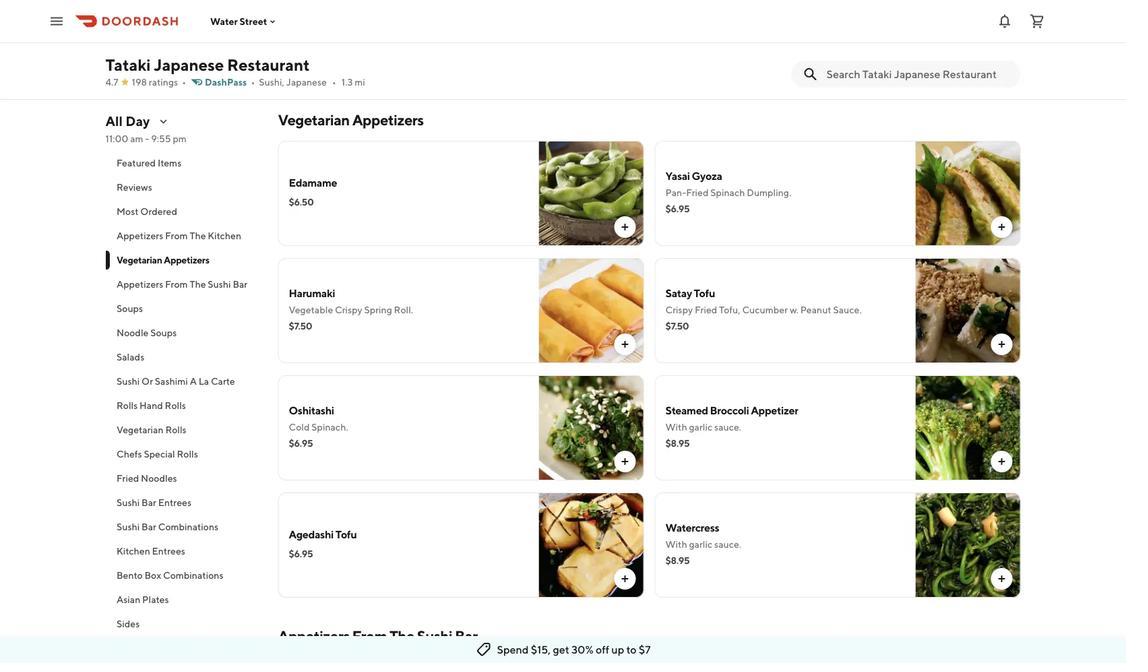Task type: vqa. For each thing, say whether or not it's contained in the screenshot.
"Banana"
no



Task type: locate. For each thing, give the bounding box(es) containing it.
$6.50
[[289, 197, 314, 208]]

fried inside yasai gyoza pan-fried spinach dumpling. $6.95
[[686, 187, 709, 198]]

1 vertical spatial the
[[189, 279, 206, 290]]

0 horizontal spatial $7.50
[[289, 321, 312, 332]]

1 vertical spatial sauce.
[[715, 539, 742, 550]]

sauce.
[[834, 304, 862, 316]]

add item to cart image for satay tofu
[[997, 339, 1008, 350]]

menus image
[[158, 116, 169, 127]]

0 vertical spatial the
[[189, 230, 206, 241]]

0 vertical spatial kitchen
[[208, 230, 241, 241]]

1 sauce. from the top
[[715, 422, 742, 433]]

kitchen down most ordered button
[[208, 230, 241, 241]]

0 horizontal spatial vegetarian appetizers
[[116, 255, 209, 266]]

198 ratings •
[[132, 77, 186, 88]]

1 horizontal spatial •
[[251, 77, 255, 88]]

sushi inside the sushi or sashimi a la carte button
[[116, 376, 139, 387]]

sushi for sushi bar combinations
[[116, 521, 139, 533]]

sushi
[[208, 279, 231, 290], [116, 376, 139, 387], [116, 497, 139, 508], [116, 521, 139, 533], [417, 628, 453, 645]]

Item Search search field
[[827, 67, 1010, 82]]

sauce. down watercress
[[715, 539, 742, 550]]

pan-
[[666, 187, 686, 198]]

0 vertical spatial japanese
[[154, 55, 224, 74]]

fried down gyoza
[[686, 187, 709, 198]]

noodle soups button
[[106, 321, 262, 345]]

appetizers from the sushi bar button
[[106, 272, 262, 297]]

bar up kitchen entrees
[[141, 521, 156, 533]]

agedashi tofu
[[289, 528, 357, 541]]

with inside steamed broccoli appetizer with garlic sauce. $8.95
[[666, 422, 687, 433]]

add item to cart image
[[620, 222, 631, 233], [997, 222, 1008, 233], [620, 339, 631, 350], [997, 339, 1008, 350], [620, 456, 631, 467], [620, 574, 631, 585]]

0 vertical spatial with
[[666, 422, 687, 433]]

0 horizontal spatial appetizers from the sushi bar
[[116, 279, 247, 290]]

2 sauce. from the top
[[715, 539, 742, 550]]

1 vertical spatial soups
[[150, 327, 176, 338]]

0 vertical spatial vegetarian appetizers
[[278, 111, 424, 129]]

chefs special rolls
[[116, 449, 198, 460]]

japanese for sushi,
[[286, 77, 327, 88]]

gyoza
[[692, 170, 722, 182]]

combinations down kitchen entrees button
[[163, 570, 223, 581]]

30%
[[572, 644, 594, 656]]

broccoli
[[710, 404, 749, 417]]

$7.50 inside satay tofu crispy fried tofu, cucumber w. peanut sauce. $7.50
[[666, 321, 689, 332]]

sushi, japanese • 1.3 mi
[[259, 77, 365, 88]]

fried for tofu
[[695, 304, 718, 316]]

kitchen
[[208, 230, 241, 241], [116, 546, 150, 557]]

1 vertical spatial vegetarian appetizers
[[116, 255, 209, 266]]

japanese right sushi,
[[286, 77, 327, 88]]

water
[[210, 16, 238, 27]]

2 vertical spatial add item to cart image
[[997, 574, 1008, 585]]

1 crispy from the left
[[335, 304, 363, 316]]

1 horizontal spatial $7.50
[[666, 321, 689, 332]]

• right ratings
[[182, 77, 186, 88]]

0 vertical spatial combinations
[[158, 521, 218, 533]]

crispy down satay at the top right
[[666, 304, 693, 316]]

garlic down watercress
[[689, 539, 713, 550]]

$15,
[[531, 644, 551, 656]]

appetizers inside button
[[116, 279, 163, 290]]

oshitashi image
[[539, 376, 644, 481]]

add item to cart image for watercress
[[997, 574, 1008, 585]]

$8.95 down watercress
[[666, 555, 690, 566]]

garlic inside steamed broccoli appetizer with garlic sauce. $8.95
[[689, 422, 713, 433]]

off
[[596, 644, 610, 656]]

2 vertical spatial vegetarian
[[116, 424, 163, 436]]

water street button
[[210, 16, 278, 27]]

2 vertical spatial $8.95
[[666, 555, 690, 566]]

1 vertical spatial from
[[165, 279, 188, 290]]

chefs
[[116, 449, 142, 460]]

$6.95 down agedashi
[[289, 548, 313, 560]]

vegetarian appetizers down 'appetizers from the kitchen'
[[116, 255, 209, 266]]

crispy
[[335, 304, 363, 316], [666, 304, 693, 316]]

1 • from the left
[[182, 77, 186, 88]]

fried down chefs at bottom left
[[116, 473, 139, 484]]

vegetable
[[289, 304, 333, 316]]

0 vertical spatial $6.95
[[666, 203, 690, 214]]

0 horizontal spatial kitchen
[[116, 546, 150, 557]]

soups right noodle
[[150, 327, 176, 338]]

$8.95
[[289, 39, 313, 50], [666, 438, 690, 449], [666, 555, 690, 566]]

harumaki
[[289, 287, 335, 300]]

$7.50 down satay at the top right
[[666, 321, 689, 332]]

1 vertical spatial $6.95
[[289, 438, 313, 449]]

2 add item to cart image from the top
[[997, 456, 1008, 467]]

sauce. inside steamed broccoli appetizer with garlic sauce. $8.95
[[715, 422, 742, 433]]

1 vertical spatial garlic
[[689, 539, 713, 550]]

0 vertical spatial entrees
[[158, 497, 191, 508]]

salmon yakitori appetizer image
[[539, 0, 644, 82]]

tofu right satay at the top right
[[694, 287, 715, 300]]

japanese up ratings
[[154, 55, 224, 74]]

with down steamed
[[666, 422, 687, 433]]

1 vertical spatial japanese
[[286, 77, 327, 88]]

tofu right agedashi
[[336, 528, 357, 541]]

vegetarian down 'appetizers from the kitchen'
[[116, 255, 162, 266]]

$8.95 up restaurant
[[289, 39, 313, 50]]

mi
[[355, 77, 365, 88]]

bar down fried noodles
[[141, 497, 156, 508]]

japanese for tataki
[[154, 55, 224, 74]]

spinach
[[711, 187, 745, 198]]

2 horizontal spatial •
[[332, 77, 336, 88]]

appetizers inside button
[[116, 230, 163, 241]]

1 vertical spatial entrees
[[152, 546, 185, 557]]

vegetarian appetizers down 1.3
[[278, 111, 424, 129]]

1 horizontal spatial kitchen
[[208, 230, 241, 241]]

plates
[[142, 594, 169, 605]]

the inside button
[[189, 279, 206, 290]]

1 horizontal spatial japanese
[[286, 77, 327, 88]]

from for appetizers from the sushi bar button
[[165, 279, 188, 290]]

crispy inside harumaki vegetable crispy spring roll. $7.50
[[335, 304, 363, 316]]

0 vertical spatial sauce.
[[715, 422, 742, 433]]

0 vertical spatial garlic
[[689, 422, 713, 433]]

vegetarian up chefs at bottom left
[[116, 424, 163, 436]]

$6.95 down cold at the bottom
[[289, 438, 313, 449]]

combinations down sushi bar entrees button
[[158, 521, 218, 533]]

sauce. down broccoli
[[715, 422, 742, 433]]

2 garlic from the top
[[689, 539, 713, 550]]

tofu for agedashi
[[336, 528, 357, 541]]

steamed broccoli appetizer image
[[916, 376, 1021, 481]]

2 • from the left
[[251, 77, 255, 88]]

• left sushi,
[[251, 77, 255, 88]]

the inside button
[[189, 230, 206, 241]]

add item to cart image
[[997, 57, 1008, 68], [997, 456, 1008, 467], [997, 574, 1008, 585]]

0 vertical spatial from
[[165, 230, 188, 241]]

box
[[144, 570, 161, 581]]

combinations for sushi bar combinations
[[158, 521, 218, 533]]

1 with from the top
[[666, 422, 687, 433]]

ordered
[[140, 206, 177, 217]]

bar inside button
[[141, 497, 156, 508]]

bar
[[233, 279, 247, 290], [141, 497, 156, 508], [141, 521, 156, 533], [455, 628, 478, 645]]

2 vertical spatial fried
[[116, 473, 139, 484]]

fried for gyoza
[[686, 187, 709, 198]]

2 vertical spatial the
[[390, 628, 414, 645]]

the
[[189, 230, 206, 241], [189, 279, 206, 290], [390, 628, 414, 645]]

or
[[141, 376, 153, 387]]

rolls
[[116, 400, 137, 411], [165, 400, 186, 411], [165, 424, 186, 436], [177, 449, 198, 460]]

sushi bar combinations button
[[106, 515, 262, 539]]

0 vertical spatial tofu
[[694, 287, 715, 300]]

from for appetizers from the kitchen button
[[165, 230, 188, 241]]

sushi bar combinations
[[116, 521, 218, 533]]

0 vertical spatial fried
[[686, 187, 709, 198]]

sushi for sushi or sashimi a la carte
[[116, 376, 139, 387]]

sushi inside the sushi bar combinations button
[[116, 521, 139, 533]]

0 vertical spatial $8.95
[[289, 39, 313, 50]]

add item to cart image for harumaki
[[620, 339, 631, 350]]

$6.95 down pan-
[[666, 203, 690, 214]]

0 vertical spatial add item to cart image
[[997, 57, 1008, 68]]

add item to cart image for yasai gyoza
[[997, 222, 1008, 233]]

garlic down steamed
[[689, 422, 713, 433]]

1 vertical spatial tofu
[[336, 528, 357, 541]]

japanese
[[154, 55, 224, 74], [286, 77, 327, 88]]

from
[[165, 230, 188, 241], [165, 279, 188, 290], [352, 628, 387, 645]]

add item to cart image for edamame
[[620, 222, 631, 233]]

1 garlic from the top
[[689, 422, 713, 433]]

$7.50 down vegetable
[[289, 321, 312, 332]]

with down watercress
[[666, 539, 687, 550]]

fried left tofu,
[[695, 304, 718, 316]]

soups up noodle
[[116, 303, 143, 314]]

watercress
[[666, 521, 720, 534]]

entrees inside button
[[152, 546, 185, 557]]

vegetarian down the sushi, japanese • 1.3 mi
[[278, 111, 350, 129]]

am
[[130, 133, 143, 144]]

0 vertical spatial soups
[[116, 303, 143, 314]]

entrees up sushi bar combinations
[[158, 497, 191, 508]]

• left 1.3
[[332, 77, 336, 88]]

0 horizontal spatial crispy
[[335, 304, 363, 316]]

tofu inside satay tofu crispy fried tofu, cucumber w. peanut sauce. $7.50
[[694, 287, 715, 300]]

crispy inside satay tofu crispy fried tofu, cucumber w. peanut sauce. $7.50
[[666, 304, 693, 316]]

11:00
[[106, 133, 128, 144]]

entrees down sushi bar combinations
[[152, 546, 185, 557]]

crispy left spring
[[335, 304, 363, 316]]

watercress with garlic sauce. $8.95
[[666, 521, 742, 566]]

0 horizontal spatial japanese
[[154, 55, 224, 74]]

steamed broccoli appetizer with garlic sauce. $8.95
[[666, 404, 799, 449]]

$7.50
[[289, 321, 312, 332], [666, 321, 689, 332]]

1.3
[[342, 77, 353, 88]]

soups
[[116, 303, 143, 314], [150, 327, 176, 338]]

special
[[144, 449, 175, 460]]

cucumber
[[743, 304, 788, 316]]

1 vertical spatial fried
[[695, 304, 718, 316]]

watercress image
[[916, 493, 1021, 598]]

appetizers from the sushi bar inside button
[[116, 279, 247, 290]]

agedashi tofu image
[[539, 493, 644, 598]]

sauce. inside watercress with garlic sauce. $8.95
[[715, 539, 742, 550]]

la
[[198, 376, 209, 387]]

tofu for satay
[[694, 287, 715, 300]]

•
[[182, 77, 186, 88], [251, 77, 255, 88], [332, 77, 336, 88]]

garlic
[[689, 422, 713, 433], [689, 539, 713, 550]]

0 vertical spatial vegetarian
[[278, 111, 350, 129]]

0 horizontal spatial •
[[182, 77, 186, 88]]

1 horizontal spatial crispy
[[666, 304, 693, 316]]

combinations for bento box combinations
[[163, 570, 223, 581]]

fried inside fried noodles button
[[116, 473, 139, 484]]

sushi inside sushi bar entrees button
[[116, 497, 139, 508]]

0 horizontal spatial soups
[[116, 303, 143, 314]]

1 vertical spatial vegetarian
[[116, 255, 162, 266]]

notification bell image
[[997, 13, 1013, 29]]

vegetarian appetizers
[[278, 111, 424, 129], [116, 255, 209, 266]]

entrees inside button
[[158, 497, 191, 508]]

1 horizontal spatial tofu
[[694, 287, 715, 300]]

1 vertical spatial add item to cart image
[[997, 456, 1008, 467]]

fried inside satay tofu crispy fried tofu, cucumber w. peanut sauce. $7.50
[[695, 304, 718, 316]]

$8.95 inside steamed broccoli appetizer with garlic sauce. $8.95
[[666, 438, 690, 449]]

3 • from the left
[[332, 77, 336, 88]]

harumaki image
[[539, 258, 644, 363]]

from inside button
[[165, 230, 188, 241]]

rolls hand rolls button
[[106, 394, 262, 418]]

open menu image
[[49, 13, 65, 29]]

kitchen up bento
[[116, 546, 150, 557]]

0 vertical spatial appetizers from the sushi bar
[[116, 279, 247, 290]]

yasai gyoza pan-fried spinach dumpling. $6.95
[[666, 170, 792, 214]]

the for appetizers from the kitchen button
[[189, 230, 206, 241]]

with
[[666, 422, 687, 433], [666, 539, 687, 550]]

2 $7.50 from the left
[[666, 321, 689, 332]]

1 vertical spatial combinations
[[163, 570, 223, 581]]

satay tofu image
[[916, 258, 1021, 363]]

0 horizontal spatial tofu
[[336, 528, 357, 541]]

all day
[[106, 113, 150, 129]]

from inside button
[[165, 279, 188, 290]]

1 vertical spatial with
[[666, 539, 687, 550]]

agedashi
[[289, 528, 334, 541]]

1 horizontal spatial soups
[[150, 327, 176, 338]]

$7.50 inside harumaki vegetable crispy spring roll. $7.50
[[289, 321, 312, 332]]

2 with from the top
[[666, 539, 687, 550]]

1 vertical spatial appetizers from the sushi bar
[[278, 628, 478, 645]]

1 $7.50 from the left
[[289, 321, 312, 332]]

3 add item to cart image from the top
[[997, 574, 1008, 585]]

$8.95 down steamed
[[666, 438, 690, 449]]

1 vertical spatial kitchen
[[116, 546, 150, 557]]

dashpass
[[205, 77, 247, 88]]

2 crispy from the left
[[666, 304, 693, 316]]

reviews button
[[106, 175, 262, 200]]

to
[[627, 644, 637, 656]]

1 vertical spatial $8.95
[[666, 438, 690, 449]]



Task type: describe. For each thing, give the bounding box(es) containing it.
fried noodles
[[116, 473, 177, 484]]

soups inside button
[[116, 303, 143, 314]]

carte
[[211, 376, 235, 387]]

all
[[106, 113, 123, 129]]

hand
[[139, 400, 163, 411]]

soups inside button
[[150, 327, 176, 338]]

9:55
[[151, 133, 171, 144]]

up
[[612, 644, 624, 656]]

water street
[[210, 16, 267, 27]]

garlic inside watercress with garlic sauce. $8.95
[[689, 539, 713, 550]]

get
[[553, 644, 569, 656]]

$8.95 inside watercress with garlic sauce. $8.95
[[666, 555, 690, 566]]

sushi bar entrees
[[116, 497, 191, 508]]

items
[[157, 157, 181, 169]]

1 horizontal spatial vegetarian appetizers
[[278, 111, 424, 129]]

dumpling.
[[747, 187, 792, 198]]

steamed
[[666, 404, 708, 417]]

ratings
[[149, 77, 178, 88]]

oshitashi cold spinach. $6.95
[[289, 404, 348, 449]]

4.7
[[106, 77, 118, 88]]

fried noodles button
[[106, 467, 262, 491]]

bento
[[116, 570, 142, 581]]

vegetarian inside button
[[116, 424, 163, 436]]

kitchen entrees button
[[106, 539, 262, 564]]

desserts
[[116, 643, 153, 654]]

edamame image
[[539, 141, 644, 246]]

vegetarian rolls
[[116, 424, 186, 436]]

featured items
[[116, 157, 181, 169]]

bar left "spend"
[[455, 628, 478, 645]]

bar up soups button
[[233, 279, 247, 290]]

1 add item to cart image from the top
[[997, 57, 1008, 68]]

sides button
[[106, 612, 262, 636]]

noodle soups
[[116, 327, 176, 338]]

rolls down rolls hand rolls button
[[165, 424, 186, 436]]

w.
[[790, 304, 799, 316]]

tataki japanese restaurant
[[106, 55, 310, 74]]

$6.95 inside yasai gyoza pan-fried spinach dumpling. $6.95
[[666, 203, 690, 214]]

kitchen inside appetizers from the kitchen button
[[208, 230, 241, 241]]

edamame
[[289, 176, 337, 189]]

0 items, open order cart image
[[1029, 13, 1046, 29]]

cold
[[289, 422, 310, 433]]

satay tofu crispy fried tofu, cucumber w. peanut sauce. $7.50
[[666, 287, 862, 332]]

sushi or sashimi a la carte button
[[106, 369, 262, 394]]

rolls hand rolls
[[116, 400, 186, 411]]

featured
[[116, 157, 155, 169]]

crispy calamari image
[[916, 0, 1021, 82]]

$9.95
[[666, 39, 690, 50]]

oshitashi
[[289, 404, 334, 417]]

bento box combinations button
[[106, 564, 262, 588]]

harumaki vegetable crispy spring roll. $7.50
[[289, 287, 413, 332]]

rolls down vegetarian rolls button
[[177, 449, 198, 460]]

tofu,
[[719, 304, 741, 316]]

11:00 am - 9:55 pm
[[106, 133, 187, 144]]

dashpass •
[[205, 77, 255, 88]]

sushi inside appetizers from the sushi bar button
[[208, 279, 231, 290]]

kitchen inside kitchen entrees button
[[116, 546, 150, 557]]

rolls right 'hand'
[[165, 400, 186, 411]]

bento box combinations
[[116, 570, 223, 581]]

most
[[116, 206, 138, 217]]

chefs special rolls button
[[106, 442, 262, 467]]

• for sushi, japanese • 1.3 mi
[[332, 77, 336, 88]]

peanut
[[801, 304, 832, 316]]

1 horizontal spatial appetizers from the sushi bar
[[278, 628, 478, 645]]

sushi,
[[259, 77, 284, 88]]

$6.95 inside oshitashi cold spinach. $6.95
[[289, 438, 313, 449]]

tataki
[[106, 55, 151, 74]]

yasai gyoza image
[[916, 141, 1021, 246]]

-
[[145, 133, 149, 144]]

with inside watercress with garlic sauce. $8.95
[[666, 539, 687, 550]]

sides
[[116, 619, 139, 630]]

rolls left 'hand'
[[116, 400, 137, 411]]

restaurant
[[227, 55, 310, 74]]

2 vertical spatial from
[[352, 628, 387, 645]]

add item to cart image for steamed broccoli appetizer
[[997, 456, 1008, 467]]

the for appetizers from the sushi bar button
[[189, 279, 206, 290]]

appetizers from the kitchen button
[[106, 224, 262, 248]]

shrimp and mango summer roll appetizer image
[[539, 657, 644, 663]]

asian plates
[[116, 594, 169, 605]]

roll.
[[394, 304, 413, 316]]

• for 198 ratings •
[[182, 77, 186, 88]]

spinach.
[[312, 422, 348, 433]]

asian plates button
[[106, 588, 262, 612]]

crispy for harumaki
[[335, 304, 363, 316]]

sushi for sushi bar entrees
[[116, 497, 139, 508]]

198
[[132, 77, 147, 88]]

kitchen entrees
[[116, 546, 185, 557]]

noodles
[[141, 473, 177, 484]]

crispy for satay
[[666, 304, 693, 316]]

featured items button
[[106, 151, 262, 175]]

noodle
[[116, 327, 148, 338]]

salads
[[116, 352, 144, 363]]

salads button
[[106, 345, 262, 369]]

appetizer
[[751, 404, 799, 417]]

spring
[[364, 304, 392, 316]]

day
[[126, 113, 150, 129]]

sushi bar entrees button
[[106, 491, 262, 515]]

appetizers from the kitchen
[[116, 230, 241, 241]]

reviews
[[116, 182, 152, 193]]

sashimi
[[155, 376, 188, 387]]

add item to cart image for oshitashi
[[620, 456, 631, 467]]

asian
[[116, 594, 140, 605]]

spend $15, get 30% off up to $7
[[497, 644, 651, 656]]

sushi or sashimi a la carte
[[116, 376, 235, 387]]

$7
[[639, 644, 651, 656]]

add item to cart image for agedashi tofu
[[620, 574, 631, 585]]

2 vertical spatial $6.95
[[289, 548, 313, 560]]

desserts button
[[106, 636, 262, 661]]

vegetarian rolls button
[[106, 418, 262, 442]]

spend
[[497, 644, 529, 656]]



